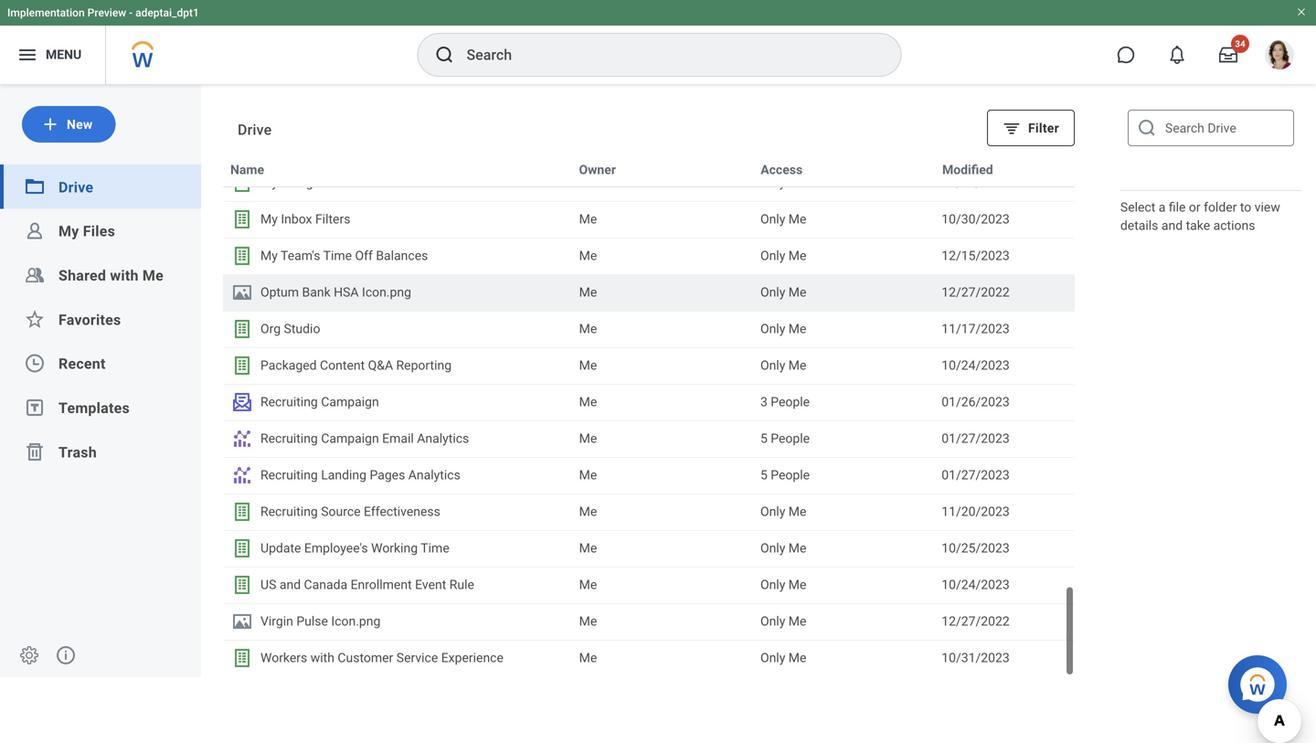 Task type: locate. For each thing, give the bounding box(es) containing it.
9 row from the top
[[223, 420, 1075, 457]]

4 row from the top
[[223, 238, 1075, 274]]

close environment banner image
[[1296, 6, 1307, 17]]

2 campaign from the top
[[321, 431, 379, 446]]

0 vertical spatial document image
[[231, 281, 253, 303]]

1 vertical spatial people
[[771, 431, 810, 446]]

5 row from the top
[[223, 274, 1075, 311]]

access
[[761, 162, 803, 177]]

1 5 from the top
[[760, 431, 768, 446]]

with right shared
[[110, 267, 139, 284]]

packaged
[[260, 358, 317, 373]]

only me for update employee's working time
[[760, 541, 806, 556]]

recruiting inside recruiting landing pages analytics link
[[260, 467, 318, 483]]

my left the delegations
[[260, 175, 278, 190]]

me cell for recruiting source effectiveness
[[572, 494, 753, 529]]

11 row from the top
[[223, 494, 1075, 530]]

campaign up landing
[[321, 431, 379, 446]]

1 12/27/2022 from the top
[[942, 285, 1010, 300]]

9 only me from the top
[[760, 577, 806, 592]]

1 row from the top
[[223, 151, 1075, 187]]

5 people link for recruiting campaign email analytics
[[760, 429, 927, 449]]

templates button
[[58, 399, 130, 417]]

only me
[[760, 175, 806, 190], [760, 212, 806, 227], [760, 248, 806, 263], [760, 285, 806, 300], [760, 321, 806, 336], [760, 358, 806, 373], [760, 504, 806, 519], [760, 541, 806, 556], [760, 577, 806, 592], [760, 614, 806, 629], [760, 650, 806, 665]]

implementation preview -   adeptai_dpt1
[[7, 6, 199, 19]]

5 people
[[760, 431, 810, 446], [760, 467, 810, 483]]

1 recruiting from the top
[[260, 394, 318, 409]]

5 people link for recruiting landing pages analytics
[[760, 465, 927, 485]]

2 document image from the top
[[231, 610, 253, 632]]

or
[[1189, 200, 1201, 215]]

row containing my team's time off balances
[[223, 238, 1075, 274]]

details
[[1120, 218, 1158, 233]]

1 10/24/2023 from the top
[[942, 358, 1010, 373]]

11 only me link from the top
[[760, 648, 927, 668]]

1 horizontal spatial and
[[1161, 218, 1183, 233]]

14 row from the top
[[223, 603, 1075, 640]]

0 horizontal spatial drive
[[58, 179, 94, 196]]

34
[[1235, 38, 1245, 49]]

only me link for effectiveness
[[760, 502, 927, 522]]

4 only me from the top
[[760, 285, 806, 300]]

0 vertical spatial 12/27/2022
[[942, 285, 1010, 300]]

workbook image
[[231, 172, 253, 194], [231, 208, 253, 230], [231, 245, 253, 267], [231, 318, 253, 340], [231, 355, 253, 377], [231, 501, 253, 523], [231, 537, 253, 559], [231, 574, 253, 596], [231, 574, 253, 596], [231, 647, 253, 669], [231, 647, 253, 669]]

gear image
[[18, 644, 40, 666]]

me cell for my inbox filters
[[572, 202, 753, 237]]

menu button
[[0, 26, 105, 84]]

icon.png up the customer
[[331, 614, 381, 629]]

1 horizontal spatial with
[[310, 650, 334, 665]]

icon.png
[[362, 285, 411, 300], [331, 614, 381, 629]]

1 vertical spatial 01/27/2023
[[942, 467, 1010, 483]]

8 me cell from the top
[[572, 421, 753, 456]]

1 vertical spatial 12/27/2022
[[942, 614, 1010, 629]]

campaign inside recruiting campaign link
[[321, 394, 379, 409]]

2 10/24/2023 from the top
[[942, 577, 1010, 592]]

0 vertical spatial document image
[[231, 281, 253, 303]]

select
[[1120, 200, 1155, 215]]

recruiting inside "recruiting source effectiveness" link
[[260, 504, 318, 519]]

recruiting for recruiting source effectiveness
[[260, 504, 318, 519]]

service
[[396, 650, 438, 665]]

01/27/2023
[[942, 431, 1010, 446], [942, 467, 1010, 483]]

1 horizontal spatial drive
[[238, 121, 272, 138]]

effectiveness
[[364, 504, 440, 519]]

packaged content q&a reporting
[[260, 358, 452, 373]]

discovery board image
[[231, 428, 253, 450], [231, 428, 253, 450]]

1 vertical spatial search image
[[1136, 117, 1158, 139]]

5 people for recruiting campaign email analytics
[[760, 431, 810, 446]]

10/24/2023 down 11/17/2023 at the right
[[942, 358, 1010, 373]]

0 horizontal spatial with
[[110, 267, 139, 284]]

5 only from the top
[[760, 321, 785, 336]]

5 only me from the top
[[760, 321, 806, 336]]

2 5 people from the top
[[760, 467, 810, 483]]

5 me cell from the top
[[572, 312, 753, 346]]

icon.png down my team's time off balances link at top left
[[362, 285, 411, 300]]

01/27/2023 down the 01/26/2023
[[942, 431, 1010, 446]]

1 vertical spatial campaign
[[321, 431, 379, 446]]

0 horizontal spatial search image
[[434, 44, 456, 66]]

8 only from the top
[[760, 541, 785, 556]]

0 vertical spatial analytics
[[417, 431, 469, 446]]

1 vertical spatial 5
[[760, 467, 768, 483]]

12/27/2022 up 11/17/2023 at the right
[[942, 285, 1010, 300]]

0 vertical spatial drive
[[238, 121, 272, 138]]

0 vertical spatial 10/24/2023
[[942, 358, 1010, 373]]

grid containing name
[[223, 0, 1075, 676]]

campaign for recruiting campaign email analytics
[[321, 431, 379, 446]]

only for optum bank hsa icon.png
[[760, 285, 785, 300]]

with inside item list element
[[310, 650, 334, 665]]

12 me cell from the top
[[572, 568, 753, 602]]

3 people from the top
[[771, 467, 810, 483]]

1 document image from the top
[[231, 281, 253, 303]]

1 vertical spatial analytics
[[408, 467, 460, 483]]

customer
[[338, 650, 393, 665]]

3 row from the top
[[223, 201, 1075, 238]]

15 row from the top
[[223, 640, 1075, 676]]

recruiting for recruiting landing pages analytics
[[260, 467, 318, 483]]

recruiting campaign link
[[231, 391, 564, 413]]

discovery board image
[[231, 464, 253, 486], [231, 464, 253, 486]]

with down virgin pulse icon.png
[[310, 650, 334, 665]]

0 vertical spatial campaign
[[321, 394, 379, 409]]

only me link for working
[[760, 538, 927, 558]]

12 row from the top
[[223, 530, 1075, 567]]

6 only me link from the top
[[760, 356, 927, 376]]

10/25/2023
[[942, 541, 1010, 556]]

trash image
[[24, 441, 46, 463]]

11 me cell from the top
[[572, 531, 753, 566]]

7 me cell from the top
[[572, 385, 753, 419]]

12/27/2022
[[942, 285, 1010, 300], [942, 614, 1010, 629]]

with for me
[[110, 267, 139, 284]]

3 only me from the top
[[760, 248, 806, 263]]

inbox large image
[[1219, 46, 1237, 64]]

3 me cell from the top
[[572, 239, 753, 273]]

templates
[[58, 399, 130, 417]]

me cell for org studio
[[572, 312, 753, 346]]

4 recruiting from the top
[[260, 504, 318, 519]]

5 for recruiting landing pages analytics
[[760, 467, 768, 483]]

workbook image
[[231, 172, 253, 194], [231, 208, 253, 230], [231, 245, 253, 267], [231, 318, 253, 340], [231, 355, 253, 377], [231, 501, 253, 523], [231, 537, 253, 559]]

5 people link
[[760, 429, 927, 449], [760, 465, 927, 485]]

10/19/2023
[[942, 175, 1010, 190]]

optum
[[260, 285, 299, 300]]

me cell for packaged content q&a reporting
[[572, 348, 753, 383]]

user image
[[24, 220, 46, 242]]

drive button
[[58, 179, 94, 196]]

document image left optum
[[231, 281, 253, 303]]

workers
[[260, 650, 307, 665]]

6 me cell from the top
[[572, 348, 753, 383]]

1 people from the top
[[771, 394, 810, 409]]

my left team's
[[260, 248, 278, 263]]

1 only me from the top
[[760, 175, 806, 190]]

1 01/27/2023 from the top
[[942, 431, 1010, 446]]

me cell for my team's time off balances
[[572, 239, 753, 273]]

5 people for recruiting landing pages analytics
[[760, 467, 810, 483]]

recruiting landing pages analytics
[[260, 467, 460, 483]]

1 vertical spatial and
[[280, 577, 301, 592]]

10 only from the top
[[760, 614, 785, 629]]

2 5 from the top
[[760, 467, 768, 483]]

menu banner
[[0, 0, 1316, 84]]

recent
[[58, 355, 106, 373]]

8 row from the top
[[223, 384, 1075, 420]]

people
[[771, 394, 810, 409], [771, 431, 810, 446], [771, 467, 810, 483]]

favorites button
[[58, 311, 121, 328]]

4 only me link from the top
[[760, 282, 927, 303]]

and inside item list element
[[280, 577, 301, 592]]

3 only me link from the top
[[760, 246, 927, 266]]

grid
[[223, 0, 1075, 676]]

only me for org studio
[[760, 321, 806, 336]]

4 me cell from the top
[[572, 275, 753, 310]]

row containing org studio
[[223, 311, 1075, 347]]

3 workbook image from the top
[[231, 245, 253, 267]]

2 people from the top
[[771, 431, 810, 446]]

2 document image from the top
[[231, 610, 253, 632]]

analytics for recruiting landing pages analytics
[[408, 467, 460, 483]]

1 vertical spatial with
[[310, 650, 334, 665]]

only for workers with customer service experience
[[760, 650, 785, 665]]

org studio link
[[231, 318, 564, 340]]

document image for optum bank hsa icon.png
[[231, 281, 253, 303]]

2 me cell from the top
[[572, 202, 753, 237]]

1 horizontal spatial time
[[421, 541, 449, 556]]

3 only from the top
[[760, 248, 785, 263]]

and
[[1161, 218, 1183, 233], [280, 577, 301, 592]]

recruiting campaign
[[260, 394, 379, 409]]

drive right 'folder open' image
[[58, 179, 94, 196]]

0 vertical spatial 01/27/2023
[[942, 431, 1010, 446]]

favorites
[[58, 311, 121, 328]]

me cell for recruiting landing pages analytics
[[572, 458, 753, 493]]

recruiting source effectiveness link
[[231, 501, 564, 523]]

0 vertical spatial icon.png
[[362, 285, 411, 300]]

take
[[1186, 218, 1210, 233]]

us
[[260, 577, 276, 592]]

recruiting
[[260, 394, 318, 409], [260, 431, 318, 446], [260, 467, 318, 483], [260, 504, 318, 519]]

pages
[[370, 467, 405, 483]]

5 workbook image from the top
[[231, 355, 253, 377]]

1 vertical spatial document image
[[231, 610, 253, 632]]

12/27/2022 for optum bank hsa icon.png
[[942, 285, 1010, 300]]

document image
[[231, 281, 253, 303], [231, 610, 253, 632]]

9 only me link from the top
[[760, 575, 927, 595]]

recruiting down packaged
[[260, 394, 318, 409]]

recruiting for recruiting campaign
[[260, 394, 318, 409]]

only me link for customer
[[760, 648, 927, 668]]

implementation
[[7, 6, 85, 19]]

actions
[[1213, 218, 1255, 233]]

5 for recruiting campaign email analytics
[[760, 431, 768, 446]]

13 row from the top
[[223, 567, 1075, 603]]

0 vertical spatial people
[[771, 394, 810, 409]]

info image
[[55, 644, 77, 666]]

and down file
[[1161, 218, 1183, 233]]

me cell
[[572, 165, 753, 200], [572, 202, 753, 237], [572, 239, 753, 273], [572, 275, 753, 310], [572, 312, 753, 346], [572, 348, 753, 383], [572, 385, 753, 419], [572, 421, 753, 456], [572, 458, 753, 493], [572, 494, 753, 529], [572, 531, 753, 566], [572, 568, 753, 602], [572, 604, 753, 639], [572, 641, 753, 675]]

workers with customer service experience link
[[231, 647, 564, 669]]

7 workbook image from the top
[[231, 537, 253, 559]]

0 vertical spatial time
[[323, 248, 352, 263]]

2 only me link from the top
[[760, 209, 927, 229]]

recruiting down recruiting campaign
[[260, 431, 318, 446]]

me cell for workers with customer service experience
[[572, 641, 753, 675]]

folder
[[1204, 200, 1237, 215]]

drive
[[238, 121, 272, 138], [58, 179, 94, 196]]

3 recruiting from the top
[[260, 467, 318, 483]]

10 only me from the top
[[760, 614, 806, 629]]

shared with me
[[58, 267, 164, 284]]

01/26/2023
[[942, 394, 1010, 409]]

1 vertical spatial document image
[[231, 610, 253, 632]]

row containing update employee's working time
[[223, 530, 1075, 567]]

recruiting inside recruiting campaign link
[[260, 394, 318, 409]]

0 vertical spatial and
[[1161, 218, 1183, 233]]

justify image
[[16, 44, 38, 66]]

row containing name
[[223, 151, 1075, 187]]

only me for my delegations
[[760, 175, 806, 190]]

12/27/2022 up 10/31/2023
[[942, 614, 1010, 629]]

only me link for hsa
[[760, 282, 927, 303]]

name
[[230, 162, 264, 177]]

1 campaign from the top
[[321, 394, 379, 409]]

10/24/2023 down the 10/25/2023
[[942, 577, 1010, 592]]

1 document image from the top
[[231, 281, 253, 303]]

item list element
[[201, 0, 1097, 677]]

1 only from the top
[[760, 175, 785, 190]]

to
[[1240, 200, 1251, 215]]

0 vertical spatial 5 people
[[760, 431, 810, 446]]

time left the off
[[323, 248, 352, 263]]

search image
[[434, 44, 456, 66], [1136, 117, 1158, 139]]

1 only me link from the top
[[760, 173, 927, 193]]

with for customer
[[310, 650, 334, 665]]

0 horizontal spatial time
[[323, 248, 352, 263]]

row
[[223, 151, 1075, 187], [223, 165, 1075, 201], [223, 201, 1075, 238], [223, 238, 1075, 274], [223, 274, 1075, 311], [223, 311, 1075, 347], [223, 347, 1075, 384], [223, 384, 1075, 420], [223, 420, 1075, 457], [223, 457, 1075, 494], [223, 494, 1075, 530], [223, 530, 1075, 567], [223, 567, 1075, 603], [223, 603, 1075, 640], [223, 640, 1075, 676]]

filter image
[[1003, 119, 1021, 137]]

2 01/27/2023 from the top
[[942, 467, 1010, 483]]

2 recruiting from the top
[[260, 431, 318, 446]]

row containing optum bank hsa icon.png
[[223, 274, 1075, 311]]

only me for packaged content q&a reporting
[[760, 358, 806, 373]]

campaign
[[321, 394, 379, 409], [321, 431, 379, 446]]

my left files
[[58, 223, 79, 240]]

document image
[[231, 281, 253, 303], [231, 610, 253, 632]]

my for my team's time off balances
[[260, 248, 278, 263]]

only me for recruiting source effectiveness
[[760, 504, 806, 519]]

13 me cell from the top
[[572, 604, 753, 639]]

analytics for recruiting campaign email analytics
[[417, 431, 469, 446]]

0 vertical spatial 5 people link
[[760, 429, 927, 449]]

time up "event"
[[421, 541, 449, 556]]

shared
[[58, 267, 106, 284]]

2 5 people link from the top
[[760, 465, 927, 485]]

10 only me link from the top
[[760, 611, 927, 632]]

document image left optum
[[231, 281, 253, 303]]

analytics right pages
[[408, 467, 460, 483]]

1 vertical spatial 5 people link
[[760, 465, 927, 485]]

my for my files
[[58, 223, 79, 240]]

3 people link
[[760, 392, 927, 412]]

10 row from the top
[[223, 457, 1075, 494]]

6 only from the top
[[760, 358, 785, 373]]

recruiting inside 'recruiting campaign email analytics' link
[[260, 431, 318, 446]]

7 row from the top
[[223, 347, 1075, 384]]

owner button
[[575, 159, 620, 181]]

01/27/2023 up 11/20/2023
[[942, 467, 1010, 483]]

1 vertical spatial icon.png
[[331, 614, 381, 629]]

1 vertical spatial 5 people
[[760, 467, 810, 483]]

14 me cell from the top
[[572, 641, 753, 675]]

1 vertical spatial 10/24/2023
[[942, 577, 1010, 592]]

drive up name
[[238, 121, 272, 138]]

people for email
[[771, 431, 810, 446]]

virgin pulse icon.png
[[260, 614, 381, 629]]

row containing recruiting landing pages analytics
[[223, 457, 1075, 494]]

document image left virgin
[[231, 610, 253, 632]]

1 me cell from the top
[[572, 165, 753, 200]]

2 12/27/2022 from the top
[[942, 614, 1010, 629]]

document image left virgin
[[231, 610, 253, 632]]

my team's time off balances
[[260, 248, 428, 263]]

11 only from the top
[[760, 650, 785, 665]]

landing
[[321, 467, 366, 483]]

my for my delegations
[[260, 175, 278, 190]]

notification template image
[[231, 391, 253, 413], [231, 391, 253, 413]]

row containing workers with customer service experience
[[223, 640, 1075, 676]]

recruiting for recruiting campaign email analytics
[[260, 431, 318, 446]]

1 vertical spatial time
[[421, 541, 449, 556]]

10 me cell from the top
[[572, 494, 753, 529]]

only me link for filters
[[760, 209, 927, 229]]

recruiting left landing
[[260, 467, 318, 483]]

campaign inside 'recruiting campaign email analytics' link
[[321, 431, 379, 446]]

9 me cell from the top
[[572, 458, 753, 493]]

2 vertical spatial people
[[771, 467, 810, 483]]

6 workbook image from the top
[[231, 501, 253, 523]]

campaign down packaged content q&a reporting
[[321, 394, 379, 409]]

me cell for virgin pulse icon.png
[[572, 604, 753, 639]]

my inbox filters link
[[231, 208, 564, 230]]

recruiting up update
[[260, 504, 318, 519]]

01/27/2023 for recruiting campaign email analytics
[[942, 431, 1010, 446]]

update
[[260, 541, 301, 556]]

6 row from the top
[[223, 311, 1075, 347]]

7 only me from the top
[[760, 504, 806, 519]]

6 only me from the top
[[760, 358, 806, 373]]

2 only me from the top
[[760, 212, 806, 227]]

and right us
[[280, 577, 301, 592]]

1 5 people link from the top
[[760, 429, 927, 449]]

11 only me from the top
[[760, 650, 806, 665]]

7 only me link from the top
[[760, 502, 927, 522]]

8 only me from the top
[[760, 541, 806, 556]]

me
[[579, 175, 597, 190], [789, 175, 806, 190], [579, 212, 597, 227], [789, 212, 806, 227], [579, 248, 597, 263], [789, 248, 806, 263], [142, 267, 164, 284], [579, 285, 597, 300], [789, 285, 806, 300], [579, 321, 597, 336], [789, 321, 806, 336], [579, 358, 597, 373], [789, 358, 806, 373], [579, 394, 597, 409], [579, 431, 597, 446], [579, 467, 597, 483], [579, 504, 597, 519], [789, 504, 806, 519], [579, 541, 597, 556], [789, 541, 806, 556], [579, 577, 597, 592], [789, 577, 806, 592], [579, 614, 597, 629], [789, 614, 806, 629], [579, 650, 597, 665], [789, 650, 806, 665]]

menu
[[46, 47, 82, 62]]

0 vertical spatial 5
[[760, 431, 768, 446]]

10/24/2023
[[942, 358, 1010, 373], [942, 577, 1010, 592]]

0 horizontal spatial and
[[280, 577, 301, 592]]

7 only from the top
[[760, 504, 785, 519]]

2 only from the top
[[760, 212, 785, 227]]

search drive field
[[1128, 110, 1294, 146]]

row containing packaged content q&a reporting
[[223, 347, 1075, 384]]

9 only from the top
[[760, 577, 785, 592]]

analytics
[[417, 431, 469, 446], [408, 467, 460, 483]]

only for virgin pulse icon.png
[[760, 614, 785, 629]]

11/17/2023
[[942, 321, 1010, 336]]

1 5 people from the top
[[760, 431, 810, 446]]

my left inbox
[[260, 212, 278, 227]]

packaged content q&a reporting link
[[231, 355, 564, 377]]

4 only from the top
[[760, 285, 785, 300]]

analytics right email
[[417, 431, 469, 446]]

0 vertical spatial with
[[110, 267, 139, 284]]

8 only me link from the top
[[760, 538, 927, 558]]

2 row from the top
[[223, 165, 1075, 201]]

grid inside item list element
[[223, 0, 1075, 676]]



Task type: vqa. For each thing, say whether or not it's contained in the screenshot.
the Profile Logan McNeil element
no



Task type: describe. For each thing, give the bounding box(es) containing it.
balances
[[376, 248, 428, 263]]

3 people
[[760, 394, 810, 409]]

modified
[[942, 162, 993, 177]]

me cell for optum bank hsa icon.png
[[572, 275, 753, 310]]

me cell for update employee's working time
[[572, 531, 753, 566]]

optum bank hsa icon.png link
[[231, 281, 564, 303]]

new button
[[22, 106, 116, 143]]

event
[[415, 577, 446, 592]]

my delegations
[[260, 175, 348, 190]]

org
[[260, 321, 281, 336]]

filter
[[1028, 120, 1059, 135]]

us and canada enrollment event rule link
[[231, 574, 564, 596]]

10/30/2023
[[942, 212, 1010, 227]]

recruiting campaign email analytics
[[260, 431, 469, 446]]

row containing virgin pulse icon.png
[[223, 603, 1075, 640]]

my delegations link
[[231, 172, 564, 194]]

row containing recruiting campaign email analytics
[[223, 420, 1075, 457]]

folder open image
[[24, 176, 46, 198]]

11/20/2023
[[942, 504, 1010, 519]]

people for pages
[[771, 467, 810, 483]]

update employee's working time link
[[231, 537, 564, 559]]

row containing my inbox filters
[[223, 201, 1075, 238]]

my files
[[58, 223, 115, 240]]

only me link for q&a
[[760, 356, 927, 376]]

inbox
[[281, 212, 312, 227]]

recruiting campaign email analytics link
[[231, 428, 564, 450]]

reporting
[[396, 358, 452, 373]]

1 horizontal spatial search image
[[1136, 117, 1158, 139]]

only for my team's time off balances
[[760, 248, 785, 263]]

trash button
[[58, 444, 97, 461]]

team's
[[281, 248, 320, 263]]

only for us and canada enrollment event rule
[[760, 577, 785, 592]]

document image for optum
[[231, 281, 253, 303]]

only me for workers with customer service experience
[[760, 650, 806, 665]]

bank
[[302, 285, 331, 300]]

working
[[371, 541, 418, 556]]

campaign for recruiting campaign
[[321, 394, 379, 409]]

org studio
[[260, 321, 320, 336]]

12/27/2022 for virgin pulse icon.png
[[942, 614, 1010, 629]]

owner
[[579, 162, 616, 177]]

0 vertical spatial search image
[[434, 44, 456, 66]]

rule
[[449, 577, 474, 592]]

10/24/2023 for us and canada enrollment event rule
[[942, 577, 1010, 592]]

only me for virgin pulse icon.png
[[760, 614, 806, 629]]

only me link for icon.png
[[760, 611, 927, 632]]

recruiting landing pages analytics link
[[231, 464, 564, 486]]

Search Workday  search field
[[467, 35, 863, 75]]

files
[[83, 223, 115, 240]]

shared with me image
[[24, 264, 46, 286]]

optum bank hsa icon.png
[[260, 285, 411, 300]]

2 workbook image from the top
[[231, 208, 253, 230]]

row containing recruiting campaign
[[223, 384, 1075, 420]]

my for my inbox filters
[[260, 212, 278, 227]]

plus image
[[41, 115, 59, 133]]

only me link for time
[[760, 246, 927, 266]]

clock image
[[24, 352, 46, 374]]

employee's
[[304, 541, 368, 556]]

preview
[[87, 6, 126, 19]]

only for recruiting source effectiveness
[[760, 504, 785, 519]]

virgin pulse icon.png link
[[231, 610, 564, 632]]

only me for my team's time off balances
[[760, 248, 806, 263]]

q&a
[[368, 358, 393, 373]]

only for org studio
[[760, 321, 785, 336]]

1 vertical spatial drive
[[58, 179, 94, 196]]

update employee's working time
[[260, 541, 449, 556]]

my team's time off balances link
[[231, 245, 564, 267]]

only me link for canada
[[760, 575, 927, 595]]

pulse
[[296, 614, 328, 629]]

only me for us and canada enrollment event rule
[[760, 577, 806, 592]]

row containing us and canada enrollment event rule
[[223, 567, 1075, 603]]

workers with customer service experience
[[260, 650, 503, 665]]

only for my inbox filters
[[760, 212, 785, 227]]

document image for virgin
[[231, 610, 253, 632]]

file
[[1169, 200, 1186, 215]]

01/27/2023 for recruiting landing pages analytics
[[942, 467, 1010, 483]]

enrollment
[[351, 577, 412, 592]]

new
[[67, 117, 93, 132]]

canada
[[304, 577, 347, 592]]

delegations
[[281, 175, 348, 190]]

and inside select a file or folder to view details and take actions
[[1161, 218, 1183, 233]]

4 workbook image from the top
[[231, 318, 253, 340]]

virgin
[[260, 614, 293, 629]]

me cell for my delegations
[[572, 165, 753, 200]]

row containing recruiting source effectiveness
[[223, 494, 1075, 530]]

only me for my inbox filters
[[760, 212, 806, 227]]

only for my delegations
[[760, 175, 785, 190]]

recruiting source effectiveness
[[260, 504, 440, 519]]

my inbox filters
[[260, 212, 350, 227]]

recent button
[[58, 355, 106, 373]]

5 only me link from the top
[[760, 319, 927, 339]]

a
[[1159, 200, 1166, 215]]

only for packaged content q&a reporting
[[760, 358, 785, 373]]

content
[[320, 358, 365, 373]]

only me for optum bank hsa icon.png
[[760, 285, 806, 300]]

me cell for recruiting campaign email analytics
[[572, 421, 753, 456]]

me cell for recruiting campaign
[[572, 385, 753, 419]]

trash
[[58, 444, 97, 461]]

my files button
[[58, 223, 115, 240]]

only for update employee's working time
[[760, 541, 785, 556]]

notifications large image
[[1168, 46, 1186, 64]]

studio
[[284, 321, 320, 336]]

-
[[129, 6, 133, 19]]

10/31/2023
[[942, 650, 1010, 665]]

adeptai_dpt1
[[135, 6, 199, 19]]

source
[[321, 504, 361, 519]]

filter button
[[987, 110, 1075, 146]]

10/24/2023 for packaged content q&a reporting
[[942, 358, 1010, 373]]

document image for virgin pulse icon.png
[[231, 610, 253, 632]]

1 workbook image from the top
[[231, 172, 253, 194]]

star image
[[24, 308, 46, 330]]

experience
[[441, 650, 503, 665]]

access button
[[757, 159, 806, 181]]

profile logan mcneil image
[[1265, 40, 1294, 73]]

me cell for us and canada enrollment event rule
[[572, 568, 753, 602]]

3
[[760, 394, 768, 409]]

drive inside item list element
[[238, 121, 272, 138]]

hsa
[[334, 285, 359, 300]]

filters
[[315, 212, 350, 227]]

shared with me button
[[58, 267, 164, 284]]

select a file or folder to view details and take actions
[[1120, 200, 1280, 233]]

row containing my delegations
[[223, 165, 1075, 201]]

view
[[1255, 200, 1280, 215]]



